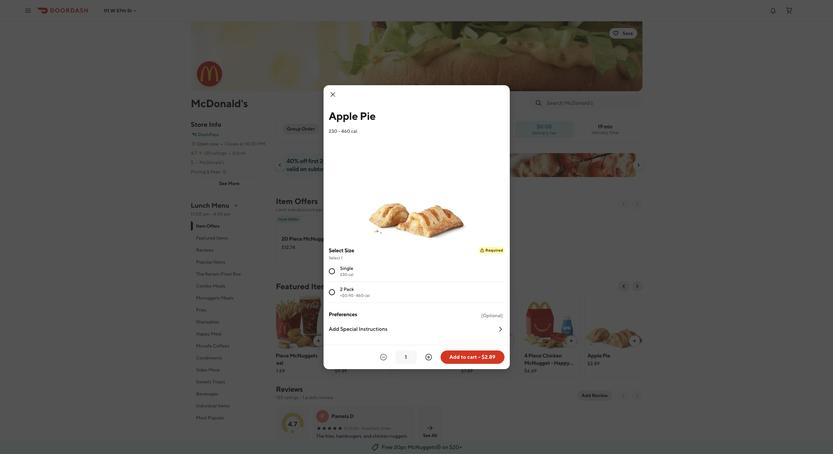 Task type: locate. For each thing, give the bounding box(es) containing it.
0 vertical spatial item
[[276, 196, 293, 206]]

add left special
[[329, 326, 339, 332]]

shareables button
[[191, 316, 268, 328]]

menu
[[212, 201, 230, 209]]

select
[[329, 247, 344, 253], [329, 255, 340, 260]]

1 vertical spatial to
[[461, 354, 467, 360]]

meals down combo meals button
[[221, 295, 234, 301]]

0 horizontal spatial pie
[[360, 109, 376, 122]]

decrease quantity by 1 image
[[380, 353, 388, 361]]

1 horizontal spatial add
[[450, 354, 460, 360]]

cal down apple pie
[[351, 128, 357, 134]]

• inside reviews 135 ratings • 1 public review
[[300, 395, 302, 400]]

mcdonald's up info
[[191, 97, 248, 110]]

add to cart - $2.89
[[450, 354, 496, 360]]

piece right 20
[[289, 236, 302, 242]]

0 vertical spatial 4.7
[[191, 150, 197, 156]]

1 vertical spatial item
[[279, 217, 288, 222]]

mcnuggets inside 20 piece mcnuggets $12.74
[[303, 236, 331, 242]]

meal down add to cart - $2.89 button
[[461, 367, 473, 373]]

chicken up the mcnugget
[[543, 352, 562, 359]]

apple for apple pie $2.89
[[588, 352, 602, 359]]

1 horizontal spatial 2
[[340, 286, 343, 292]]

0 horizontal spatial order
[[302, 126, 315, 131]]

111
[[104, 8, 109, 13]]

meals for combo meals
[[213, 283, 226, 289]]

0 vertical spatial apple
[[329, 109, 358, 122]]

1 left public
[[303, 395, 304, 400]]

1 up the single
[[341, 255, 343, 260]]

0 vertical spatial see
[[219, 181, 227, 186]]

mac
[[407, 352, 417, 359]]

1 vertical spatial offers
[[207, 223, 220, 229]]

1 horizontal spatial 1
[[341, 255, 343, 260]]

add item to cart image for 6 piece mcnuggets meal
[[316, 338, 321, 343]]

ratings inside reviews 135 ratings • 1 public review
[[284, 395, 299, 400]]

popular inside 'button'
[[196, 259, 213, 265]]

460 right ·
[[356, 293, 364, 298]]

on
[[300, 165, 307, 172], [442, 444, 449, 450]]

2 chicken from the left
[[543, 352, 562, 359]]

see inside button
[[219, 181, 227, 186]]

1 vertical spatial order
[[381, 426, 392, 431]]

order
[[302, 126, 315, 131], [381, 426, 392, 431]]

more right sides
[[209, 367, 220, 372]]

$11.69
[[272, 368, 285, 373]]

230
[[329, 128, 338, 134], [340, 272, 348, 277]]

$2.89 up add review
[[588, 361, 600, 366]]

piece right 6
[[276, 352, 289, 359]]

apple inside dialog
[[329, 109, 358, 122]]

on left $20+
[[442, 444, 449, 450]]

1 horizontal spatial previous button of carousel image
[[622, 284, 627, 289]]

1 vertical spatial mcdonald's
[[200, 160, 225, 165]]

0 horizontal spatial off
[[300, 157, 307, 164]]

1 vertical spatial 460
[[356, 293, 364, 298]]

mcnuggets
[[303, 236, 331, 242], [290, 352, 318, 359], [461, 360, 489, 366]]

next button of carousel image
[[636, 162, 642, 168], [635, 202, 640, 207], [635, 284, 640, 289]]

lunch menu
[[191, 201, 230, 209]]

item inside item offers limit one discount per order
[[276, 196, 293, 206]]

pie inside apple pie $2.89
[[603, 352, 611, 359]]

2 vertical spatial cal
[[365, 293, 370, 298]]

close apple pie image
[[329, 90, 337, 98]]

featured items heading
[[276, 281, 332, 292]]

$2.89 right cart
[[482, 354, 496, 360]]

chicken right 6pc
[[471, 352, 491, 359]]

cart
[[468, 354, 477, 360]]

fries
[[196, 307, 206, 313]]

items inside button
[[216, 235, 228, 241]]

happy inside 6pc chicken mcnuggets happy meal
[[490, 360, 506, 366]]

individual
[[196, 403, 217, 408]]

2
[[320, 157, 323, 164], [340, 286, 343, 292]]

1 vertical spatial 4.7
[[288, 420, 298, 428]]

1 horizontal spatial featured items
[[276, 282, 332, 291]]

0 horizontal spatial add
[[329, 326, 339, 332]]

$20+
[[450, 444, 462, 450]]

1 vertical spatial pie
[[603, 352, 611, 359]]

2 off from the left
[[368, 157, 375, 164]]

135 down reviews link on the left bottom
[[276, 395, 283, 400]]

fries button
[[191, 304, 268, 316]]

2 vertical spatial mcnuggets
[[461, 360, 489, 366]]

1 vertical spatial 135
[[276, 395, 283, 400]]

see for see all
[[423, 433, 431, 438]]

reviews up the popular items
[[196, 247, 214, 253]]

1 add item to cart image from the left
[[316, 338, 321, 343]]

2 add item to cart image from the left
[[506, 338, 511, 343]]

apple inside apple pie $2.89
[[588, 352, 602, 359]]

reviews down $11.69
[[276, 385, 303, 393]]

piece inside 6 piece mcnuggets meal $11.69
[[276, 352, 289, 359]]

more inside button
[[228, 181, 240, 186]]

piece inside 4 piece chicken mcnugget - happy meal
[[529, 352, 542, 359]]

1 horizontal spatial reviews
[[276, 385, 303, 393]]

mcnuggets up select size select 1
[[303, 236, 331, 242]]

1 vertical spatial select
[[329, 255, 340, 260]]

order inside button
[[302, 126, 315, 131]]

1 horizontal spatial to
[[461, 354, 467, 360]]

•
[[221, 141, 223, 146], [229, 150, 231, 156], [196, 160, 198, 165], [300, 395, 302, 400], [359, 426, 361, 431]]

0 vertical spatial offers
[[295, 196, 318, 206]]

next image
[[635, 393, 640, 398]]

10:30
[[245, 141, 257, 146]]

quarter
[[353, 352, 372, 359]]

1 vertical spatial reviews
[[276, 385, 303, 393]]

mcnuggets inside 6 piece mcnuggets meal $11.69
[[290, 352, 318, 359]]

1 vertical spatial with
[[356, 360, 367, 366]]

items down beverages 'button'
[[218, 403, 230, 408]]

• right the now
[[221, 141, 223, 146]]

open
[[197, 141, 209, 146]]

add special instructions button
[[329, 320, 505, 338]]

more up menu
[[228, 181, 240, 186]]

review
[[320, 395, 333, 400]]

• right 11/11/23
[[359, 426, 361, 431]]

1 horizontal spatial pie
[[603, 352, 611, 359]]

0 vertical spatial more
[[228, 181, 240, 186]]

item for item offers limit one discount per order
[[276, 196, 293, 206]]

add item to cart image for 4 piece chicken mcnugget - happy meal
[[569, 338, 574, 343]]

1 vertical spatial ratings
[[284, 395, 299, 400]]

meal up 'mccafe coffees'
[[211, 331, 222, 337]]

mcdonald's
[[191, 97, 248, 110], [200, 160, 225, 165]]

item
[[276, 196, 293, 206], [279, 217, 288, 222], [196, 223, 206, 229]]

Item Search search field
[[547, 100, 638, 107]]

item offers limit one discount per order
[[276, 196, 335, 212]]

0 vertical spatial $2.89
[[482, 354, 496, 360]]

featured items
[[196, 235, 228, 241], [276, 282, 332, 291]]

delivery
[[592, 130, 609, 135], [532, 130, 549, 135]]

- right the mcnugget
[[551, 360, 553, 366]]

1 vertical spatial 1
[[303, 395, 304, 400]]

1 vertical spatial $2.89
[[588, 361, 600, 366]]

reviews inside reviews 135 ratings • 1 public review
[[276, 385, 303, 393]]

ratings
[[212, 150, 227, 156], [284, 395, 299, 400]]

reviews for reviews 135 ratings • 1 public review
[[276, 385, 303, 393]]

1 inside select size select 1
[[341, 255, 343, 260]]

$12.74
[[282, 245, 295, 250]]

135 ratings •
[[204, 150, 231, 156]]

pricing & fees
[[191, 169, 221, 174]]

sides more
[[196, 367, 220, 372]]

items up the kerwin frost box
[[214, 259, 225, 265]]

4.7
[[191, 150, 197, 156], [288, 420, 298, 428]]

happy right the mcnugget
[[554, 360, 570, 366]]

meal down the mcnugget
[[525, 367, 536, 373]]

piece for $12.74
[[289, 236, 302, 242]]

popular up the
[[196, 259, 213, 265]]

0 horizontal spatial 135
[[204, 150, 211, 156]]

piece
[[289, 236, 302, 242], [276, 352, 289, 359], [529, 352, 542, 359]]

cal down the single
[[349, 272, 354, 277]]

item offers heading
[[276, 196, 318, 206]]

offers
[[295, 196, 318, 206], [207, 223, 220, 229]]

0 horizontal spatial reviews
[[196, 247, 214, 253]]

reviews inside button
[[196, 247, 214, 253]]

items
[[216, 235, 228, 241], [214, 259, 225, 265], [311, 282, 332, 291], [218, 403, 230, 408]]

0 horizontal spatial $2.89
[[482, 354, 496, 360]]

delivery left time
[[592, 130, 609, 135]]

1 vertical spatial meals
[[221, 295, 234, 301]]

0 horizontal spatial offers
[[207, 223, 220, 229]]

0 vertical spatial select
[[329, 247, 344, 253]]

ratings down reviews link on the left bottom
[[284, 395, 299, 400]]

1 horizontal spatial apple
[[588, 352, 602, 359]]

1 horizontal spatial chicken
[[543, 352, 562, 359]]

0 vertical spatial 1
[[341, 255, 343, 260]]

pie for apple pie $2.89
[[603, 352, 611, 359]]

next button of carousel image for the right previous button of carousel icon
[[635, 284, 640, 289]]

1 horizontal spatial 460
[[356, 293, 364, 298]]

featured
[[196, 235, 216, 241], [276, 282, 310, 291]]

pm
[[224, 211, 231, 217]]

off right $10
[[368, 157, 375, 164]]

piece inside 20 piece mcnuggets $12.74
[[289, 236, 302, 242]]

0 vertical spatial with
[[376, 157, 388, 164]]

open menu image
[[24, 6, 32, 14]]

0 vertical spatial 230
[[329, 128, 338, 134]]

0 horizontal spatial on
[[300, 165, 307, 172]]

0 horizontal spatial 1
[[303, 395, 304, 400]]

2 horizontal spatial happy
[[554, 360, 570, 366]]

offers down 11:00 am - 4:59 pm
[[207, 223, 220, 229]]

featured inside button
[[196, 235, 216, 241]]

apple
[[329, 109, 358, 122], [588, 352, 602, 359]]

select size group
[[329, 247, 505, 303]]

popular down 'individual items'
[[208, 415, 225, 420]]

doordash
[[362, 426, 380, 431]]

chicken inside 4 piece chicken mcnugget - happy meal
[[543, 352, 562, 359]]

info
[[209, 120, 222, 128]]

combo meals
[[196, 283, 226, 289]]

delivery down $0.00
[[532, 130, 549, 135]]

2 inside 40% off first 2 orders up to $10 off with 40welcome, valid on subtotals $15
[[320, 157, 323, 164]]

most popular
[[196, 415, 225, 420]]

see more
[[219, 181, 240, 186]]

1 vertical spatial mcnuggets
[[290, 352, 318, 359]]

4.7 up $
[[191, 150, 197, 156]]

4:59
[[213, 211, 223, 217]]

0 horizontal spatial delivery
[[532, 130, 549, 135]]

2 delivery from the left
[[532, 130, 549, 135]]

1 delivery from the left
[[592, 130, 609, 135]]

0 vertical spatial to
[[350, 157, 356, 164]]

mcnuggets inside 6pc chicken mcnuggets happy meal
[[461, 360, 489, 366]]

previous image
[[622, 393, 627, 398]]

items left the pack
[[311, 282, 332, 291]]

1 horizontal spatial offers
[[295, 196, 318, 206]]

previous button of carousel image
[[277, 162, 283, 168], [622, 284, 627, 289]]

0 vertical spatial meals
[[213, 283, 226, 289]]

up
[[342, 157, 349, 164]]

dashpass
[[198, 132, 219, 137]]

see left all
[[423, 433, 431, 438]]

0 horizontal spatial 4.7
[[191, 150, 197, 156]]

0 vertical spatial cal
[[351, 128, 357, 134]]

0 vertical spatial 2
[[320, 157, 323, 164]]

pie inside dialog
[[360, 109, 376, 122]]

add left 6pc
[[450, 354, 460, 360]]

None radio
[[329, 289, 335, 295]]

most popular button
[[191, 412, 268, 424]]

piece up the mcnugget
[[529, 352, 542, 359]]

None radio
[[329, 268, 335, 274]]

$6.69
[[525, 368, 537, 373]]

item up limit
[[276, 196, 293, 206]]

happy inside 4 piece chicken mcnugget - happy meal
[[554, 360, 570, 366]]

- right cart
[[478, 354, 481, 360]]

$2.89 inside apple pie $2.89
[[588, 361, 600, 366]]

1 horizontal spatial $2.89
[[588, 361, 600, 366]]

0 horizontal spatial apple
[[329, 109, 358, 122]]

big mac image
[[396, 294, 455, 350]]

230 down apple pie
[[329, 128, 338, 134]]

1 horizontal spatial on
[[442, 444, 449, 450]]

more
[[228, 181, 240, 186], [209, 367, 220, 372]]

delivery inside 19 min delivery time
[[592, 130, 609, 135]]

notification bell image
[[770, 6, 778, 14]]

more inside "button"
[[209, 367, 220, 372]]

items inside 'button'
[[214, 259, 225, 265]]

1 horizontal spatial ratings
[[284, 395, 299, 400]]

·
[[355, 293, 355, 298]]

see
[[219, 181, 227, 186], [423, 433, 431, 438]]

1 vertical spatial more
[[209, 367, 220, 372]]

0 horizontal spatial more
[[209, 367, 220, 372]]

460 down apple pie
[[341, 128, 350, 134]]

st
[[127, 8, 132, 13]]

box
[[233, 271, 241, 277]]

to left cart
[[461, 354, 467, 360]]

0 horizontal spatial to
[[350, 157, 356, 164]]

$
[[191, 160, 194, 165]]

2 vertical spatial item
[[196, 223, 206, 229]]

• closes at 10:30 pm
[[221, 141, 266, 146]]

pie for apple pie
[[360, 109, 376, 122]]

all
[[432, 433, 437, 438]]

1 vertical spatial featured
[[276, 282, 310, 291]]

2 left the pack
[[340, 286, 343, 292]]

item down 11:00
[[196, 223, 206, 229]]

2 right first
[[320, 157, 323, 164]]

2 vertical spatial next button of carousel image
[[635, 284, 640, 289]]

reviews for reviews
[[196, 247, 214, 253]]

add item to cart image
[[316, 338, 321, 343], [506, 338, 511, 343], [569, 338, 574, 343], [632, 338, 638, 343]]

0 vertical spatial popular
[[196, 259, 213, 265]]

111 w 57th st button
[[104, 8, 137, 13]]

on right valid
[[300, 165, 307, 172]]

with right $10
[[376, 157, 388, 164]]

3 add item to cart image from the left
[[569, 338, 574, 343]]

1 vertical spatial 2
[[340, 286, 343, 292]]

mcdonald's image
[[191, 21, 643, 91], [197, 61, 222, 87]]

1 horizontal spatial off
[[368, 157, 375, 164]]

0 horizontal spatial chicken
[[471, 352, 491, 359]]

with down quarter
[[356, 360, 367, 366]]

with inside double quarter pounder with cheese $9.39
[[356, 360, 367, 366]]

add left the review
[[582, 393, 591, 398]]

items up reviews button
[[216, 235, 228, 241]]

add for add review
[[582, 393, 591, 398]]

order right doordash
[[381, 426, 392, 431]]

mcnuggets right 6
[[290, 352, 318, 359]]

items inside button
[[218, 403, 230, 408]]

beverages button
[[191, 388, 268, 400]]

$0.00 delivery fee
[[532, 123, 557, 135]]

1 horizontal spatial delivery
[[592, 130, 609, 135]]

mccafe coffees button
[[191, 340, 268, 352]]

select left size at the left bottom of page
[[329, 247, 344, 253]]

- right 'am'
[[210, 211, 212, 217]]

0 horizontal spatial piece
[[276, 352, 289, 359]]

135 up $ • mcdonald's
[[204, 150, 211, 156]]

1 horizontal spatial 4.7
[[288, 420, 298, 428]]

to right up
[[350, 157, 356, 164]]

mcnuggetsⓡ
[[408, 444, 441, 450]]

0 vertical spatial order
[[302, 126, 315, 131]]

offer
[[288, 217, 299, 222]]

off left first
[[300, 157, 307, 164]]

0 vertical spatial featured items
[[196, 235, 228, 241]]

cal right ·
[[365, 293, 370, 298]]

1 vertical spatial next button of carousel image
[[635, 202, 640, 207]]

item down limit
[[279, 217, 288, 222]]

0 horizontal spatial happy
[[196, 331, 210, 337]]

4.7 up of 5 stars
[[288, 420, 298, 428]]

$10
[[357, 157, 366, 164]]

0 vertical spatial mcnuggets
[[303, 236, 331, 242]]

4 add item to cart image from the left
[[632, 338, 638, 343]]

select up the single
[[329, 255, 340, 260]]

meal up $11.69
[[272, 360, 283, 366]]

combo
[[196, 283, 212, 289]]

with inside 40% off first 2 orders up to $10 off with 40welcome, valid on subtotals $15
[[376, 157, 388, 164]]

popular inside button
[[208, 415, 225, 420]]

see down the 'fees'
[[219, 181, 227, 186]]

1 vertical spatial on
[[442, 444, 449, 450]]

meal inside 4 piece chicken mcnugget - happy meal
[[525, 367, 536, 373]]

0 vertical spatial previous button of carousel image
[[277, 162, 283, 168]]

meal inside 6pc chicken mcnuggets happy meal
[[461, 367, 473, 373]]

ratings down the now
[[212, 150, 227, 156]]

1 vertical spatial previous button of carousel image
[[622, 284, 627, 289]]

1 horizontal spatial with
[[376, 157, 388, 164]]

1 vertical spatial add
[[450, 354, 460, 360]]

0 vertical spatial featured
[[196, 235, 216, 241]]

• left public
[[300, 395, 302, 400]]

meal inside 6 piece mcnuggets meal $11.69
[[272, 360, 283, 366]]

0 horizontal spatial featured items
[[196, 235, 228, 241]]

0 vertical spatial on
[[300, 165, 307, 172]]

offers up discount on the top of the page
[[295, 196, 318, 206]]

20 piece mcnuggets $12.74
[[282, 236, 331, 250]]

items for featured items button
[[216, 235, 228, 241]]

mcnuggets up $7.49
[[461, 360, 489, 366]]

135 inside reviews 135 ratings • 1 public review
[[276, 395, 283, 400]]

0 horizontal spatial ratings
[[212, 150, 227, 156]]

230 down the single
[[340, 272, 348, 277]]

order right group
[[302, 126, 315, 131]]

1 chicken from the left
[[471, 352, 491, 359]]

meals down the kerwin frost box
[[213, 283, 226, 289]]

1 horizontal spatial see
[[423, 433, 431, 438]]

happy right cart
[[490, 360, 506, 366]]

add item to cart image for 6pc chicken mcnuggets happy meal
[[506, 338, 511, 343]]

+$0.90
[[340, 293, 354, 298]]

1 vertical spatial 230
[[340, 272, 348, 277]]

0 vertical spatial pie
[[360, 109, 376, 122]]

offers inside item offers limit one discount per order
[[295, 196, 318, 206]]

2 select from the top
[[329, 255, 340, 260]]

&
[[207, 169, 210, 174]]

mcdonald's up 'pricing & fees' button
[[200, 160, 225, 165]]

2 horizontal spatial add
[[582, 393, 591, 398]]

happy up the mccafe
[[196, 331, 210, 337]]

free 20pc mcnuggetsⓡ on $20+
[[382, 444, 462, 450]]

0 horizontal spatial 460
[[341, 128, 350, 134]]

items for popular items 'button'
[[214, 259, 225, 265]]



Task type: describe. For each thing, give the bounding box(es) containing it.
apple for apple pie
[[329, 109, 358, 122]]

order
[[324, 207, 335, 212]]

offers for item offers
[[207, 223, 220, 229]]

w
[[110, 8, 115, 13]]

40% off first 2 orders up to $10 off with 40welcome, valid on subtotals $15
[[287, 157, 429, 172]]

item offers
[[196, 223, 220, 229]]

featured items button
[[191, 232, 268, 244]]

next button of carousel image for previous button of carousel image
[[635, 202, 640, 207]]

40welcome,
[[389, 157, 429, 164]]

add review button
[[578, 390, 612, 401]]

pamela
[[332, 413, 349, 419]]

review
[[592, 393, 608, 398]]

pack
[[344, 286, 354, 292]]

at
[[240, 141, 244, 146]]

stars
[[292, 440, 301, 445]]

item for item offer
[[279, 217, 288, 222]]

more for see more
[[228, 181, 240, 186]]

mccafe coffees
[[196, 343, 230, 348]]

on inside 40% off first 2 orders up to $10 off with 40welcome, valid on subtotals $15
[[300, 165, 307, 172]]

1 select from the top
[[329, 247, 344, 253]]

limit
[[276, 207, 287, 212]]

- inside add to cart - $2.89 button
[[478, 354, 481, 360]]

to inside add to cart - $2.89 button
[[461, 354, 467, 360]]

kerwin
[[205, 271, 220, 277]]

6 piece mcnuggets meal image
[[269, 294, 328, 350]]

items for individual items button
[[218, 403, 230, 408]]

$ • mcdonald's
[[191, 160, 225, 165]]

mcnugget
[[525, 360, 550, 366]]

save button
[[610, 28, 638, 39]]

0 vertical spatial next button of carousel image
[[636, 162, 642, 168]]

the kerwin frost box
[[196, 271, 241, 277]]

• left 0.6
[[229, 150, 231, 156]]

11:00 am - 4:59 pm
[[191, 211, 231, 217]]

featured inside heading
[[276, 282, 310, 291]]

none radio inside select size group
[[329, 268, 335, 274]]

• right $
[[196, 160, 198, 165]]

4
[[525, 352, 528, 359]]

p
[[321, 413, 325, 420]]

40%
[[287, 157, 299, 164]]

mcnuggets for 20 piece mcnuggets $12.74
[[303, 236, 331, 242]]

4 piece chicken mcnugget - happy meal image
[[522, 294, 581, 350]]

cal inside single 230 cal
[[349, 272, 354, 277]]

big
[[398, 352, 406, 359]]

0 horizontal spatial previous button of carousel image
[[277, 162, 283, 168]]

am
[[203, 211, 210, 217]]

add for add to cart - $2.89
[[450, 354, 460, 360]]

apple pie image
[[585, 294, 644, 350]]

6
[[272, 352, 275, 359]]

pounder
[[335, 360, 355, 366]]

cal inside 2 pack +$0.90 · 460 cal
[[365, 293, 370, 298]]

2 pack +$0.90 · 460 cal
[[340, 286, 370, 298]]

0.6
[[233, 150, 240, 156]]

min
[[604, 123, 613, 130]]

0 vertical spatial 460
[[341, 128, 350, 134]]

combo meals button
[[191, 280, 268, 292]]

(optional)
[[481, 313, 503, 318]]

previous button of carousel image
[[622, 202, 627, 207]]

mcnuggets for 6pc chicken mcnuggets happy meal
[[461, 360, 489, 366]]

big mac $7.91
[[398, 352, 417, 366]]

1 inside reviews 135 ratings • 1 public review
[[303, 395, 304, 400]]

cheese
[[367, 360, 385, 366]]

apple pie $2.89
[[588, 352, 611, 366]]

condiments button
[[191, 352, 268, 364]]

meals for mcnuggets meals
[[221, 295, 234, 301]]

item for item offers
[[196, 223, 206, 229]]

add review
[[582, 393, 608, 398]]

store info
[[191, 120, 222, 128]]

chicken inside 6pc chicken mcnuggets happy meal
[[471, 352, 491, 359]]

0 items, open order cart image
[[786, 6, 794, 14]]

see for see more
[[219, 181, 227, 186]]

$9.39
[[335, 368, 347, 373]]

lunch
[[191, 201, 210, 209]]

offers for item offers limit one discount per order
[[295, 196, 318, 206]]

4 piece chicken mcnugget - happy meal
[[525, 352, 570, 373]]

double
[[335, 352, 352, 359]]

0 horizontal spatial 230
[[329, 128, 338, 134]]

delivery inside "$0.00 delivery fee"
[[532, 130, 549, 135]]

featured items inside button
[[196, 235, 228, 241]]

item offer
[[279, 217, 299, 222]]

reviews button
[[191, 244, 268, 256]]

see more button
[[191, 178, 268, 189]]

0 vertical spatial 135
[[204, 150, 211, 156]]

mi
[[241, 150, 246, 156]]

sweets treats button
[[191, 376, 268, 388]]

single 230 cal
[[340, 265, 354, 277]]

size
[[345, 247, 354, 253]]

pricing & fees button
[[191, 168, 227, 175]]

- inside 4 piece chicken mcnugget - happy meal
[[551, 360, 553, 366]]

see all link
[[418, 406, 443, 454]]

add for add special instructions
[[329, 326, 339, 332]]

orders
[[324, 157, 341, 164]]

meal inside button
[[211, 331, 222, 337]]

mcnuggets meals
[[196, 295, 234, 301]]

items inside heading
[[311, 282, 332, 291]]

0.6 mi
[[233, 150, 246, 156]]

required
[[486, 247, 503, 252]]

now
[[210, 141, 219, 146]]

mcnuggets for 6 piece mcnuggets meal $11.69
[[290, 352, 318, 359]]

Current quantity is 1 number field
[[400, 353, 413, 361]]

19 min delivery time
[[592, 123, 619, 135]]

time
[[610, 130, 619, 135]]

increase quantity by 1 image
[[425, 353, 433, 361]]

the
[[196, 271, 204, 277]]

group order
[[287, 126, 315, 131]]

d
[[350, 413, 354, 419]]

add item to cart image for apple pie
[[632, 338, 638, 343]]

apple pie dialog
[[324, 85, 510, 369]]

add to cart - $2.89 button
[[441, 350, 505, 364]]

to inside 40% off first 2 orders up to $10 off with 40welcome, valid on subtotals $15
[[350, 157, 356, 164]]

group order button
[[283, 123, 319, 134]]

instructions
[[359, 326, 388, 332]]

mccafe
[[196, 343, 212, 348]]

sweets
[[196, 379, 212, 384]]

double quarter pounder with cheese $9.39
[[335, 352, 385, 373]]

more for sides more
[[209, 367, 220, 372]]

sweets treats
[[196, 379, 225, 384]]

preferences
[[329, 311, 357, 317]]

popular items button
[[191, 256, 268, 268]]

piece for meal
[[276, 352, 289, 359]]

valid
[[287, 165, 299, 172]]

frost
[[221, 271, 232, 277]]

group
[[287, 126, 301, 131]]

1 off from the left
[[300, 157, 307, 164]]

$0.00
[[537, 123, 552, 130]]

add special instructions
[[329, 326, 388, 332]]

460 inside 2 pack +$0.90 · 460 cal
[[356, 293, 364, 298]]

double quarter pounder with cheese image
[[332, 294, 391, 350]]

230 inside single 230 cal
[[340, 272, 348, 277]]

sides more button
[[191, 364, 268, 376]]

$2.89 inside button
[[482, 354, 496, 360]]

6pc chicken mcnuggets happy meal image
[[459, 294, 518, 350]]

none radio inside select size group
[[329, 289, 335, 295]]

0 vertical spatial mcdonald's
[[191, 97, 248, 110]]

discount
[[297, 207, 315, 212]]

0 vertical spatial ratings
[[212, 150, 227, 156]]

coffees
[[213, 343, 230, 348]]

happy inside button
[[196, 331, 210, 337]]

1 horizontal spatial order
[[381, 426, 392, 431]]

2 inside 2 pack +$0.90 · 460 cal
[[340, 286, 343, 292]]

save
[[623, 31, 634, 36]]

piece for mcnugget
[[529, 352, 542, 359]]

- down apple pie
[[339, 128, 341, 134]]



Task type: vqa. For each thing, say whether or not it's contained in the screenshot.
the top McNuggets
yes



